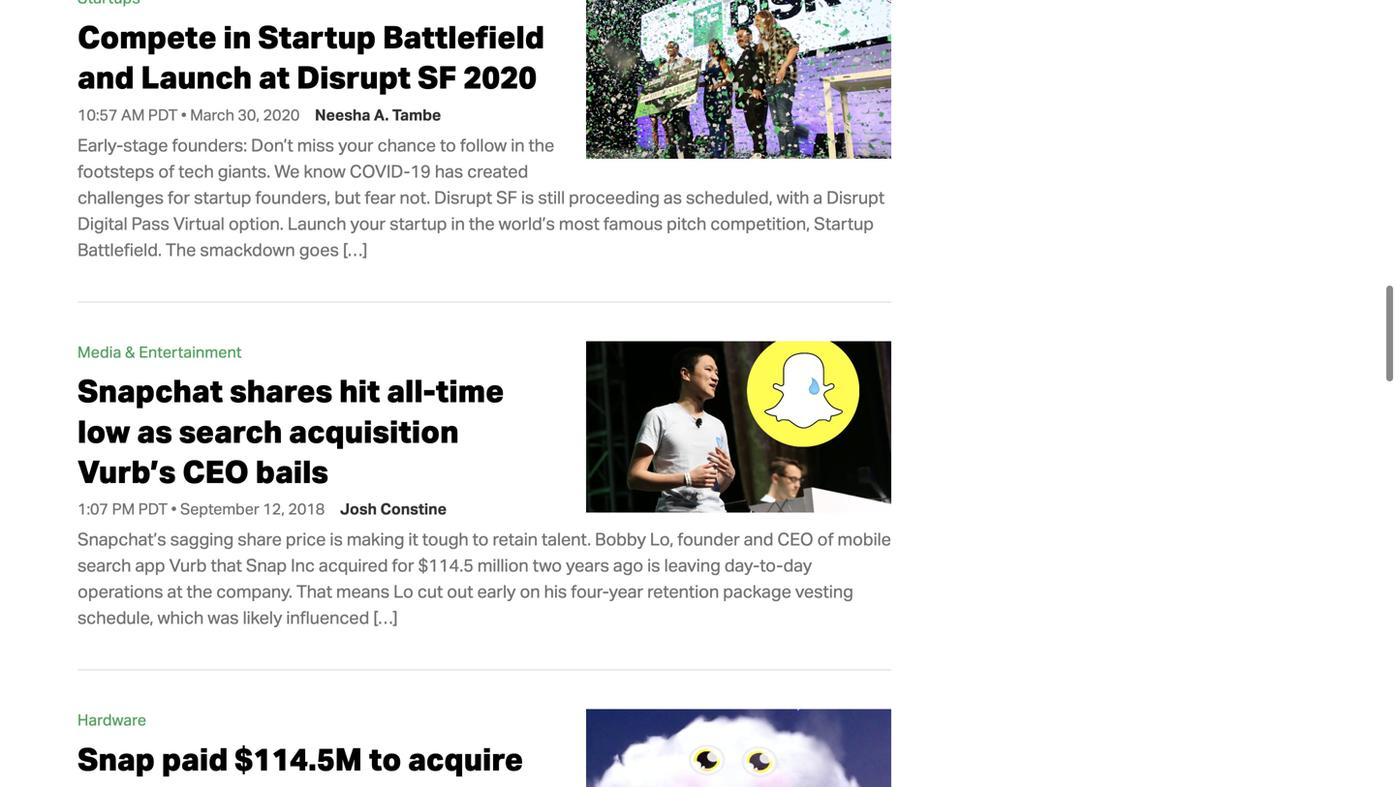 Task type: locate. For each thing, give the bounding box(es) containing it.
0 vertical spatial snap
[[246, 555, 287, 577]]

1:07 pm pdt • september 12, 2018
[[78, 500, 328, 519]]

low
[[78, 412, 130, 451]]

to
[[440, 134, 456, 156], [473, 529, 489, 550], [369, 740, 402, 779]]

your down neesha
[[338, 134, 374, 156]]

0 horizontal spatial startup
[[194, 186, 252, 208]]

mobile
[[838, 529, 891, 550]]

your
[[338, 134, 374, 156], [350, 213, 386, 234]]

• up sagging
[[171, 500, 177, 519]]

1 vertical spatial startup
[[390, 213, 447, 234]]

0 horizontal spatial vurb
[[78, 780, 151, 788]]

0 vertical spatial and
[[78, 57, 134, 97]]

in down has
[[451, 213, 465, 234]]

footsteps
[[78, 160, 154, 182]]

to inside early-stage founders: don't miss your chance to follow in the footsteps of tech giants. we know covid-19 has created challenges for startup founders, but fear not. disrupt sf is still proceeding as scheduled, with a disrupt digital pass virtual option. launch your startup in the world's most famous pitch competition, startup battlefield. the smackdown goes […]
[[440, 134, 456, 156]]

search down the shares
[[179, 412, 282, 451]]

1 horizontal spatial to
[[440, 134, 456, 156]]

at
[[259, 57, 290, 97], [167, 581, 183, 603]]

and up to-
[[744, 529, 774, 550]]

to left the acquire
[[369, 740, 402, 779]]

1 horizontal spatial […]
[[373, 607, 398, 629]]

0 vertical spatial in
[[223, 17, 251, 56]]

app
[[135, 555, 165, 577]]

2 vertical spatial is
[[647, 555, 660, 577]]

0 vertical spatial the
[[529, 134, 555, 156]]

0 horizontal spatial the
[[187, 581, 212, 603]]

ceo up "september"
[[182, 452, 249, 491]]

1 vertical spatial […]
[[373, 607, 398, 629]]

leaving
[[664, 555, 721, 577]]

scheduled,
[[686, 186, 773, 208]]

bails
[[256, 452, 328, 491]]

the up still
[[529, 134, 555, 156]]

0 horizontal spatial search
[[78, 555, 131, 577]]

1 horizontal spatial startup
[[814, 213, 874, 234]]

0 vertical spatial sf
[[418, 57, 457, 97]]

startup
[[258, 17, 376, 56], [814, 213, 874, 234]]

sagging
[[170, 529, 234, 550]]

1 horizontal spatial search
[[179, 412, 282, 451]]

with
[[777, 186, 810, 208]]

snapchat's sagging share price is making it tough to retain talent. bobby lo, founder and ceo of mobile search app vurb that snap inc acquired for $114.5 million two years ago is leaving day-to-day operations at the company. that means lo cut out early on his four-year retention package vesting schedule, which was likely influenced […]
[[78, 529, 891, 629]]

am
[[121, 105, 145, 124]]

pdt right pm
[[138, 500, 168, 519]]

0 vertical spatial ceo
[[182, 452, 249, 491]]

is right ago
[[647, 555, 660, 577]]

and up 10:57
[[78, 57, 134, 97]]

digital
[[78, 213, 128, 234]]

disrupt up neesha
[[297, 57, 411, 97]]

0 vertical spatial 2020
[[463, 57, 537, 97]]

0 horizontal spatial of
[[158, 160, 175, 182]]

0 horizontal spatial ceo
[[182, 452, 249, 491]]

to up "million"
[[473, 529, 489, 550]]

pitch
[[667, 213, 707, 234]]

1 horizontal spatial 2020
[[463, 57, 537, 97]]

1 horizontal spatial and
[[158, 780, 214, 788]]

2 horizontal spatial in
[[511, 134, 525, 156]]

1 vertical spatial is
[[330, 529, 343, 550]]

is inside early-stage founders: don't miss your chance to follow in the footsteps of tech giants. we know covid-19 has created challenges for startup founders, but fear not. disrupt sf is still proceeding as scheduled, with a disrupt digital pass virtual option. launch your startup in the world's most famous pitch competition, startup battlefield. the smackdown goes […]
[[521, 186, 534, 208]]

early-stage founders: don't miss your chance to follow in the footsteps of tech giants. we know covid-19 has created challenges for startup founders, but fear not. disrupt sf is still proceeding as scheduled, with a disrupt digital pass virtual option. launch your startup in the world's most famous pitch competition, startup battlefield. the smackdown goes […]
[[78, 134, 885, 260]]

stage
[[123, 134, 168, 156]]

launch
[[141, 57, 252, 97], [288, 213, 346, 234]]

at up the 30,
[[259, 57, 290, 97]]

1 vertical spatial the
[[469, 213, 495, 234]]

0 horizontal spatial 2020
[[263, 105, 300, 124]]

on
[[520, 581, 540, 603]]

talent.
[[542, 529, 591, 550]]

the
[[529, 134, 555, 156], [469, 213, 495, 234], [187, 581, 212, 603]]

is right price
[[330, 529, 343, 550]]

1 horizontal spatial sf
[[496, 186, 517, 208]]

the up which
[[187, 581, 212, 603]]

year
[[609, 581, 644, 603]]

2020 up don't
[[263, 105, 300, 124]]

1 vertical spatial ceo
[[778, 529, 814, 550]]

bobby
[[595, 529, 646, 550]]

1 vertical spatial snap
[[78, 740, 155, 779]]

for up lo
[[392, 555, 414, 577]]

•
[[181, 105, 187, 124], [171, 500, 177, 519]]

1 vertical spatial pdt
[[138, 500, 168, 519]]

1 horizontal spatial •
[[181, 105, 187, 124]]

media
[[78, 342, 122, 362]]

0 vertical spatial startup
[[258, 17, 376, 56]]

tech
[[178, 160, 214, 182]]

for
[[168, 186, 190, 208], [392, 555, 414, 577]]

which
[[157, 607, 204, 629]]

1 vertical spatial of
[[818, 529, 834, 550]]

1 vertical spatial as
[[137, 412, 172, 451]]

as down snapchat
[[137, 412, 172, 451]]

at up which
[[167, 581, 183, 603]]

0 horizontal spatial disrupt
[[297, 57, 411, 97]]

day-
[[725, 555, 760, 577]]

• left march
[[181, 105, 187, 124]]

battlefield.
[[78, 239, 162, 260]]

in up the 30,
[[223, 17, 251, 56]]

and inside hardware snap paid $114.5m to acquire vurb and gives acquisitio
[[158, 780, 214, 788]]

is
[[521, 186, 534, 208], [330, 529, 343, 550], [647, 555, 660, 577]]

0 vertical spatial startup
[[194, 186, 252, 208]]

1 vertical spatial at
[[167, 581, 183, 603]]

2 vertical spatial to
[[369, 740, 402, 779]]

1 vertical spatial and
[[744, 529, 774, 550]]

founders:
[[172, 134, 247, 156]]

for down tech
[[168, 186, 190, 208]]

0 horizontal spatial as
[[137, 412, 172, 451]]

0 vertical spatial for
[[168, 186, 190, 208]]

launch inside 'compete in startup battlefield and launch at disrupt sf 2020'
[[141, 57, 252, 97]]

0 vertical spatial to
[[440, 134, 456, 156]]

sf up tambe at top left
[[418, 57, 457, 97]]

[…] inside snapchat's sagging share price is making it tough to retain talent. bobby lo, founder and ceo of mobile search app vurb that snap inc acquired for $114.5 million two years ago is leaving day-to-day operations at the company. that means lo cut out early on his four-year retention package vesting schedule, which was likely influenced […]
[[373, 607, 398, 629]]

four-
[[571, 581, 609, 603]]

of left tech
[[158, 160, 175, 182]]

1 horizontal spatial is
[[521, 186, 534, 208]]

famous
[[604, 213, 663, 234]]

1 horizontal spatial disrupt
[[434, 186, 492, 208]]

[…]
[[343, 239, 368, 260], [373, 607, 398, 629]]

1 vertical spatial sf
[[496, 186, 517, 208]]

and down the paid
[[158, 780, 214, 788]]

2 horizontal spatial to
[[473, 529, 489, 550]]

startup inside early-stage founders: don't miss your chance to follow in the footsteps of tech giants. we know covid-19 has created challenges for startup founders, but fear not. disrupt sf is still proceeding as scheduled, with a disrupt digital pass virtual option. launch your startup in the world's most famous pitch competition, startup battlefield. the smackdown goes […]
[[814, 213, 874, 234]]

0 horizontal spatial and
[[78, 57, 134, 97]]

2 vertical spatial the
[[187, 581, 212, 603]]

$114.5
[[418, 555, 474, 577]]

ceo up the day
[[778, 529, 814, 550]]

startup up neesha
[[258, 17, 376, 56]]

media & entertainment snapchat shares hit all-time low as search acquisition vurb's ceo bails
[[78, 342, 504, 491]]

launch up 10:57 am pdt • march 30, 2020
[[141, 57, 252, 97]]

&
[[125, 342, 135, 362]]

0 horizontal spatial is
[[330, 529, 343, 550]]

sf
[[418, 57, 457, 97], [496, 186, 517, 208]]

josh constine link
[[340, 500, 447, 521]]

disrupt
[[297, 57, 411, 97], [434, 186, 492, 208], [827, 186, 885, 208]]

1 horizontal spatial startup
[[390, 213, 447, 234]]

influenced
[[286, 607, 369, 629]]

the left world's
[[469, 213, 495, 234]]

startup down giants.
[[194, 186, 252, 208]]

world's
[[499, 213, 555, 234]]

• for snapchat shares hit all-time low as search acquisition vurb's ceo bails
[[171, 500, 177, 519]]

of inside snapchat's sagging share price is making it tough to retain talent. bobby lo, founder and ceo of mobile search app vurb that snap inc acquired for $114.5 million two years ago is leaving day-to-day operations at the company. that means lo cut out early on his four-year retention package vesting schedule, which was likely influenced […]
[[818, 529, 834, 550]]

ceo inside media & entertainment snapchat shares hit all-time low as search acquisition vurb's ceo bails
[[182, 452, 249, 491]]

for inside early-stage founders: don't miss your chance to follow in the footsteps of tech giants. we know covid-19 has created challenges for startup founders, but fear not. disrupt sf is still proceeding as scheduled, with a disrupt digital pass virtual option. launch your startup in the world's most famous pitch competition, startup battlefield. the smackdown goes […]
[[168, 186, 190, 208]]

[…] right goes
[[343, 239, 368, 260]]

1 horizontal spatial as
[[664, 186, 682, 208]]

your down fear
[[350, 213, 386, 234]]

0 vertical spatial at
[[259, 57, 290, 97]]

is left still
[[521, 186, 534, 208]]

proceeding
[[569, 186, 660, 208]]

0 vertical spatial as
[[664, 186, 682, 208]]

1 vertical spatial vurb
[[78, 780, 151, 788]]

ago
[[613, 555, 644, 577]]

0 vertical spatial is
[[521, 186, 534, 208]]

0 horizontal spatial startup
[[258, 17, 376, 56]]

compete in startup battlefield and launch at disrupt sf 2020 link
[[78, 17, 545, 99]]

0 vertical spatial search
[[179, 412, 282, 451]]

1 horizontal spatial vurb
[[169, 555, 207, 577]]

1 vertical spatial startup
[[814, 213, 874, 234]]

0 vertical spatial vurb
[[169, 555, 207, 577]]

option.
[[229, 213, 284, 234]]

package
[[723, 581, 792, 603]]

startup inside 'compete in startup battlefield and launch at disrupt sf 2020'
[[258, 17, 376, 56]]

0 horizontal spatial sf
[[418, 57, 457, 97]]

the inside snapchat's sagging share price is making it tough to retain talent. bobby lo, founder and ceo of mobile search app vurb that snap inc acquired for $114.5 million two years ago is leaving day-to-day operations at the company. that means lo cut out early on his four-year retention package vesting schedule, which was likely influenced […]
[[187, 581, 212, 603]]

0 vertical spatial […]
[[343, 239, 368, 260]]

0 horizontal spatial in
[[223, 17, 251, 56]]

1 vertical spatial launch
[[288, 213, 346, 234]]

sf down created
[[496, 186, 517, 208]]

disrupt down has
[[434, 186, 492, 208]]

1 vertical spatial •
[[171, 500, 177, 519]]

competition,
[[711, 213, 810, 234]]

of left mobile
[[818, 529, 834, 550]]

0 horizontal spatial snap
[[78, 740, 155, 779]]

2 horizontal spatial is
[[647, 555, 660, 577]]

at inside 'compete in startup battlefield and launch at disrupt sf 2020'
[[259, 57, 290, 97]]

1 vertical spatial in
[[511, 134, 525, 156]]

[…] down lo
[[373, 607, 398, 629]]

as
[[664, 186, 682, 208], [137, 412, 172, 451]]

0 horizontal spatial launch
[[141, 57, 252, 97]]

0 vertical spatial pdt
[[148, 105, 178, 124]]

out
[[447, 581, 473, 603]]

to up has
[[440, 134, 456, 156]]

acquisition
[[289, 412, 459, 451]]

ceo inside snapchat's sagging share price is making it tough to retain talent. bobby lo, founder and ceo of mobile search app vurb that snap inc acquired for $114.5 million two years ago is leaving day-to-day operations at the company. that means lo cut out early on his four-year retention package vesting schedule, which was likely influenced […]
[[778, 529, 814, 550]]

early-
[[78, 134, 123, 156]]

and
[[78, 57, 134, 97], [744, 529, 774, 550], [158, 780, 214, 788]]

disrupt inside 'compete in startup battlefield and launch at disrupt sf 2020'
[[297, 57, 411, 97]]

1 horizontal spatial snap
[[246, 555, 287, 577]]

vurb down hardware
[[78, 780, 151, 788]]

0 horizontal spatial […]
[[343, 239, 368, 260]]

sf inside early-stage founders: don't miss your chance to follow in the footsteps of tech giants. we know covid-19 has created challenges for startup founders, but fear not. disrupt sf is still proceeding as scheduled, with a disrupt digital pass virtual option. launch your startup in the world's most famous pitch competition, startup battlefield. the smackdown goes […]
[[496, 186, 517, 208]]

and inside snapchat's sagging share price is making it tough to retain talent. bobby lo, founder and ceo of mobile search app vurb that snap inc acquired for $114.5 million two years ago is leaving day-to-day operations at the company. that means lo cut out early on his four-year retention package vesting schedule, which was likely influenced […]
[[744, 529, 774, 550]]

launch up goes
[[288, 213, 346, 234]]

2020 down battlefield
[[463, 57, 537, 97]]

all-
[[387, 371, 436, 411]]

1 vertical spatial search
[[78, 555, 131, 577]]

fear
[[365, 186, 396, 208]]

2 vertical spatial and
[[158, 780, 214, 788]]

created
[[467, 160, 528, 182]]

2 horizontal spatial and
[[744, 529, 774, 550]]

0 vertical spatial launch
[[141, 57, 252, 97]]

0 vertical spatial of
[[158, 160, 175, 182]]

1 horizontal spatial of
[[818, 529, 834, 550]]

0 vertical spatial •
[[181, 105, 187, 124]]

search inside media & entertainment snapchat shares hit all-time low as search acquisition vurb's ceo bails
[[179, 412, 282, 451]]

2018
[[288, 500, 325, 519]]

0 horizontal spatial for
[[168, 186, 190, 208]]

disrupt right "a"
[[827, 186, 885, 208]]

search up operations
[[78, 555, 131, 577]]

1 horizontal spatial ceo
[[778, 529, 814, 550]]

paid
[[162, 740, 228, 779]]

in up created
[[511, 134, 525, 156]]

snap down hardware
[[78, 740, 155, 779]]

2020
[[463, 57, 537, 97], [263, 105, 300, 124]]

1 horizontal spatial at
[[259, 57, 290, 97]]

pdt right am
[[148, 105, 178, 124]]

10:57 am pdt • march 30, 2020
[[78, 105, 303, 124]]

startup down "a"
[[814, 213, 874, 234]]

vurb
[[169, 555, 207, 577], [78, 780, 151, 788]]

2 vertical spatial in
[[451, 213, 465, 234]]

1 vertical spatial for
[[392, 555, 414, 577]]

hardware snap paid $114.5m to acquire vurb and gives acquisitio
[[78, 711, 523, 788]]

and inside 'compete in startup battlefield and launch at disrupt sf 2020'
[[78, 57, 134, 97]]

acquired
[[319, 555, 388, 577]]

1 horizontal spatial in
[[451, 213, 465, 234]]

0 horizontal spatial •
[[171, 500, 177, 519]]

0 horizontal spatial at
[[167, 581, 183, 603]]

as up 'pitch'
[[664, 186, 682, 208]]

a.
[[374, 105, 389, 124]]

pm
[[112, 500, 135, 519]]

snap inside hardware snap paid $114.5m to acquire vurb and gives acquisitio
[[78, 740, 155, 779]]

1 horizontal spatial launch
[[288, 213, 346, 234]]

0 horizontal spatial to
[[369, 740, 402, 779]]

1 horizontal spatial for
[[392, 555, 414, 577]]

startup down not.
[[390, 213, 447, 234]]

snap down share
[[246, 555, 287, 577]]

1 vertical spatial to
[[473, 529, 489, 550]]

vurb down sagging
[[169, 555, 207, 577]]



Task type: describe. For each thing, give the bounding box(es) containing it.
pass
[[131, 213, 169, 234]]

sf inside 'compete in startup battlefield and launch at disrupt sf 2020'
[[418, 57, 457, 97]]

compete
[[78, 17, 217, 56]]

we
[[274, 160, 300, 182]]

vurb inside hardware snap paid $114.5m to acquire vurb and gives acquisitio
[[78, 780, 151, 788]]

but
[[335, 186, 361, 208]]

1 horizontal spatial the
[[469, 213, 495, 234]]

19
[[410, 160, 431, 182]]

to-
[[760, 555, 784, 577]]

making
[[347, 529, 405, 550]]

has
[[435, 160, 463, 182]]

1 vertical spatial 2020
[[263, 105, 300, 124]]

million
[[478, 555, 529, 577]]

$114.5m
[[235, 740, 362, 779]]

hardware
[[78, 711, 147, 730]]

lo
[[394, 581, 414, 603]]

1 vertical spatial your
[[350, 213, 386, 234]]

most
[[559, 213, 600, 234]]

neesha
[[315, 105, 371, 124]]

don't
[[251, 134, 293, 156]]

goes
[[299, 239, 339, 260]]

still
[[538, 186, 565, 208]]

not.
[[400, 186, 430, 208]]

years
[[566, 555, 609, 577]]

march
[[190, 105, 234, 124]]

pdt for snapchat shares hit all-time low as search acquisition vurb's ceo bails
[[138, 500, 168, 519]]

compete in startup battlefield and launch at disrupt sf 2020
[[78, 17, 545, 97]]

josh
[[340, 500, 377, 519]]

0 vertical spatial your
[[338, 134, 374, 156]]

retain
[[493, 529, 538, 550]]

vurb inside snapchat's sagging share price is making it tough to retain talent. bobby lo, founder and ceo of mobile search app vurb that snap inc acquired for $114.5 million two years ago is leaving day-to-day operations at the company. that means lo cut out early on his four-year retention package vesting schedule, which was likely influenced […]
[[169, 555, 207, 577]]

price
[[286, 529, 326, 550]]

neesha a. tambe link
[[315, 105, 441, 126]]

acquire
[[408, 740, 523, 779]]

know
[[304, 160, 346, 182]]

neesha a. tambe
[[315, 105, 441, 124]]

as inside early-stage founders: don't miss your chance to follow in the footsteps of tech giants. we know covid-19 has created challenges for startup founders, but fear not. disrupt sf is still proceeding as scheduled, with a disrupt digital pass virtual option. launch your startup in the world's most famous pitch competition, startup battlefield. the smackdown goes […]
[[664, 186, 682, 208]]

in inside 'compete in startup battlefield and launch at disrupt sf 2020'
[[223, 17, 251, 56]]

time
[[436, 371, 504, 411]]

launch inside early-stage founders: don't miss your chance to follow in the footsteps of tech giants. we know covid-19 has created challenges for startup founders, but fear not. disrupt sf is still proceeding as scheduled, with a disrupt digital pass virtual option. launch your startup in the world's most famous pitch competition, startup battlefield. the smackdown goes […]
[[288, 213, 346, 234]]

likely
[[243, 607, 282, 629]]

miss
[[297, 134, 334, 156]]

snap paid $114.5m to acquire vurb and gives acquisitio link
[[78, 740, 523, 788]]

to inside hardware snap paid $114.5m to acquire vurb and gives acquisitio
[[369, 740, 402, 779]]

that
[[211, 555, 242, 577]]

search inside snapchat's sagging share price is making it tough to retain talent. bobby lo, founder and ceo of mobile search app vurb that snap inc acquired for $114.5 million two years ago is leaving day-to-day operations at the company. that means lo cut out early on his four-year retention package vesting schedule, which was likely influenced […]
[[78, 555, 131, 577]]

[…] inside early-stage founders: don't miss your chance to follow in the footsteps of tech giants. we know covid-19 has created challenges for startup founders, but fear not. disrupt sf is still proceeding as scheduled, with a disrupt digital pass virtual option. launch your startup in the world's most famous pitch competition, startup battlefield. the smackdown goes […]
[[343, 239, 368, 260]]

tambe
[[392, 105, 441, 124]]

follow
[[460, 134, 507, 156]]

• for compete in startup battlefield and launch at disrupt sf 2020
[[181, 105, 187, 124]]

snapchat
[[78, 371, 223, 411]]

10:57
[[78, 105, 118, 124]]

virtual
[[173, 213, 225, 234]]

covid-
[[350, 160, 410, 182]]

day
[[784, 555, 812, 577]]

company.
[[216, 581, 293, 603]]

2020 inside 'compete in startup battlefield and launch at disrupt sf 2020'
[[463, 57, 537, 97]]

operations
[[78, 581, 163, 603]]

hit
[[339, 371, 380, 411]]

snapchat shares hit all-time low as search acquisition vurb's ceo bails link
[[78, 371, 504, 493]]

the
[[166, 239, 196, 260]]

founder
[[678, 529, 740, 550]]

constine
[[380, 500, 447, 519]]

12,
[[263, 500, 285, 519]]

chance
[[378, 134, 436, 156]]

vurb's
[[78, 452, 176, 491]]

his
[[544, 581, 567, 603]]

as inside media & entertainment snapchat shares hit all-time low as search acquisition vurb's ceo bails
[[137, 412, 172, 451]]

snapchat's
[[78, 529, 166, 550]]

30,
[[238, 105, 260, 124]]

lo,
[[650, 529, 674, 550]]

at inside snapchat's sagging share price is making it tough to retain talent. bobby lo, founder and ceo of mobile search app vurb that snap inc acquired for $114.5 million two years ago is leaving day-to-day operations at the company. that means lo cut out early on his four-year retention package vesting schedule, which was likely influenced […]
[[167, 581, 183, 603]]

founders,
[[255, 186, 331, 208]]

it
[[408, 529, 418, 550]]

inc
[[291, 555, 315, 577]]

share
[[238, 529, 282, 550]]

smackdown
[[200, 239, 295, 260]]

gives
[[221, 780, 303, 788]]

means
[[336, 581, 390, 603]]

snap inside snapchat's sagging share price is making it tough to retain talent. bobby lo, founder and ceo of mobile search app vurb that snap inc acquired for $114.5 million two years ago is leaving day-to-day operations at the company. that means lo cut out early on his four-year retention package vesting schedule, which was likely influenced […]
[[246, 555, 287, 577]]

2 horizontal spatial disrupt
[[827, 186, 885, 208]]

of inside early-stage founders: don't miss your chance to follow in the footsteps of tech giants. we know covid-19 has created challenges for startup founders, but fear not. disrupt sf is still proceeding as scheduled, with a disrupt digital pass virtual option. launch your startup in the world's most famous pitch competition, startup battlefield. the smackdown goes […]
[[158, 160, 175, 182]]

pdt for compete in startup battlefield and launch at disrupt sf 2020
[[148, 105, 178, 124]]

disrupt winner 1618 image
[[586, 0, 892, 159]]

entertainment
[[139, 342, 242, 362]]

challenges
[[78, 186, 164, 208]]

battlefield
[[383, 17, 545, 56]]

september
[[180, 500, 259, 519]]

to inside snapchat's sagging share price is making it tough to retain talent. bobby lo, founder and ceo of mobile search app vurb that snap inc acquired for $114.5 million two years ago is leaving day-to-day operations at the company. that means lo cut out early on his four-year retention package vesting schedule, which was likely influenced […]
[[473, 529, 489, 550]]

2 horizontal spatial the
[[529, 134, 555, 156]]

two
[[533, 555, 562, 577]]

josh constine
[[340, 500, 447, 519]]

vesting
[[795, 581, 854, 603]]

giants.
[[218, 160, 270, 182]]

for inside snapchat's sagging share price is making it tough to retain talent. bobby lo, founder and ceo of mobile search app vurb that snap inc acquired for $114.5 million two years ago is leaving day-to-day operations at the company. that means lo cut out early on his four-year retention package vesting schedule, which was likely influenced […]
[[392, 555, 414, 577]]

that
[[296, 581, 332, 603]]

shares
[[230, 371, 333, 411]]



Task type: vqa. For each thing, say whether or not it's contained in the screenshot.
all- at the left of the page
yes



